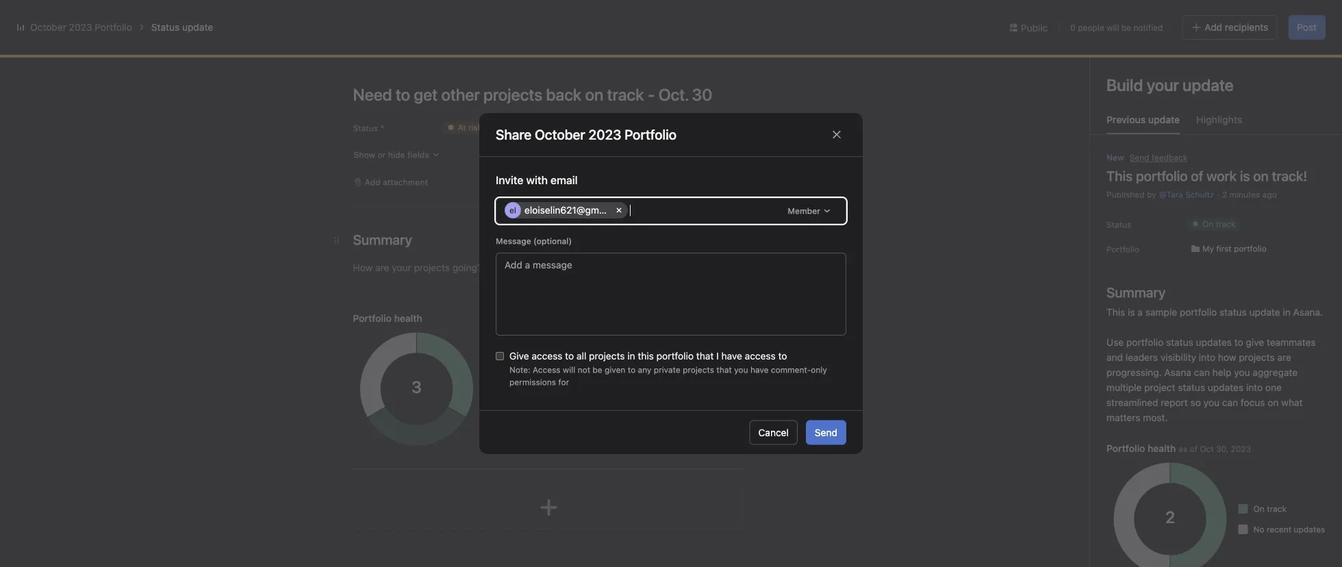 Task type: describe. For each thing, give the bounding box(es) containing it.
notified
[[1134, 23, 1164, 32]]

0 horizontal spatial report
[[445, 420, 473, 431]]

·
[[1218, 190, 1220, 199]]

note:
[[510, 365, 531, 375]]

eloiselin621@gmail.com
[[525, 205, 631, 216]]

1 horizontal spatial have
[[751, 365, 769, 375]]

build your update
[[1107, 75, 1235, 95]]

october for october 2023 portfolio
[[60, 58, 111, 74]]

1 horizontal spatial asana
[[1165, 367, 1192, 378]]

1 vertical spatial focus
[[525, 420, 550, 431]]

0 vertical spatial and
[[1107, 352, 1124, 363]]

0 horizontal spatial use portfolio status updates to give teammates and leaders visibility into how projects are progressing. asana can help you aggregate multiple project status updates into one streamlined report so you can focus on what matters most.
[[372, 389, 755, 431]]

work inside new send feedback this portfolio of work is on track! published by @tara schultz · 2 minutes ago
[[1207, 168, 1238, 184]]

new
[[1107, 153, 1125, 162]]

previous
[[1107, 114, 1146, 125]]

0 horizontal spatial give
[[511, 389, 530, 401]]

1 vertical spatial 2
[[461, 279, 466, 288]]

*
[[381, 123, 385, 133]]

member button
[[782, 201, 838, 221]]

recipients
[[1226, 22, 1269, 33]]

0 horizontal spatial leaders
[[603, 389, 636, 401]]

people
[[1079, 23, 1105, 32]]

30, for status
[[482, 452, 494, 461]]

at
[[571, 122, 580, 133]]

your update
[[1147, 75, 1235, 95]]

latest status
[[355, 185, 421, 198]]

post button
[[1289, 15, 1326, 40]]

1 horizontal spatial matters
[[1107, 412, 1141, 423]]

19 days left
[[1083, 16, 1128, 26]]

this portfolio inside goals supported by this portfolio
[[821, 350, 885, 363]]

october for october 2023 portfolio
[[30, 22, 66, 33]]

1 horizontal spatial most.
[[1144, 412, 1169, 423]]

1 vertical spatial work
[[472, 244, 502, 260]]

share october 2023 portfolio dialog
[[480, 113, 863, 454]]

give access to all projects in this portfolio that i have access to note: access will not be given to any private projects that you have comment-only permissions for
[[510, 350, 828, 387]]

1 horizontal spatial multiple
[[1107, 382, 1142, 393]]

asana. for status
[[559, 359, 589, 371]]

this portfolio of work is on track!
[[372, 244, 573, 260]]

1 horizontal spatial will
[[1107, 23, 1120, 32]]

trial?
[[1194, 12, 1213, 21]]

cancel
[[759, 427, 789, 438]]

in inside give access to all projects in this portfolio that i have access to note: access will not be given to any private projects that you have comment-only permissions for
[[628, 350, 636, 362]]

days
[[1095, 16, 1113, 26]]

permissions
[[510, 378, 556, 387]]

0 horizontal spatial matters
[[590, 420, 624, 431]]

schultz
[[1186, 190, 1215, 199]]

2 horizontal spatial no
[[1254, 525, 1265, 534]]

info
[[1277, 12, 1292, 21]]

comment-
[[771, 365, 811, 375]]

invite
[[496, 174, 524, 187]]

feedback
[[1152, 153, 1188, 162]]

will inside give access to all projects in this portfolio that i have access to note: access will not be given to any private projects that you have comment-only permissions for
[[563, 365, 576, 375]]

add report section image
[[538, 497, 560, 519]]

for
[[559, 378, 569, 387]]

0 people will be notified
[[1071, 23, 1164, 32]]

0 vertical spatial how
[[1219, 352, 1237, 363]]

0 horizontal spatial so
[[475, 420, 486, 431]]

as for status
[[444, 452, 453, 461]]

copy link image
[[714, 247, 725, 257]]

0 horizontal spatial use
[[372, 389, 389, 401]]

1 vertical spatial portfolio
[[1107, 245, 1140, 254]]

what's
[[1142, 12, 1169, 21]]

portfolio inside new send feedback this portfolio of work is on track! published by @tara schultz · 2 minutes ago
[[1137, 168, 1188, 184]]

not
[[578, 365, 591, 375]]

with email
[[527, 174, 578, 187]]

my first portfolio
[[1203, 244, 1267, 254]]

summary for status
[[372, 337, 431, 353]]

share
[[496, 126, 532, 143]]

october 2023 portfolio
[[60, 58, 202, 74]]

0 vertical spatial leaders
[[1126, 352, 1159, 363]]

0 horizontal spatial and
[[584, 389, 601, 401]]

minutes inside new send feedback this portfolio of work is on track! published by @tara schultz · 2 minutes ago
[[1230, 190, 1261, 199]]

30, for portfolio
[[1217, 444, 1229, 454]]

portfolio inside give access to all projects in this portfolio that i have access to note: access will not be given to any private projects that you have comment-only permissions for
[[657, 350, 694, 362]]

1 vertical spatial ago
[[501, 279, 516, 288]]

be inside give access to all projects in this portfolio that i have access to note: access will not be given to any private projects that you have comment-only permissions for
[[593, 365, 603, 375]]

1 horizontal spatial teammates
[[1268, 337, 1317, 348]]

risk
[[582, 122, 598, 133]]

about
[[821, 185, 852, 198]]

portfolios link
[[60, 41, 103, 56]]

my
[[1203, 244, 1215, 254]]

0 for 0
[[699, 100, 709, 119]]

share october 2023 portfolio
[[496, 126, 677, 143]]

message
[[496, 236, 531, 246]]

add recipients button
[[1183, 15, 1278, 40]]

send feedback link
[[1130, 151, 1188, 164]]

eloiselin621@gmail.com cell
[[505, 202, 631, 219]]

1 horizontal spatial progressing.
[[1107, 367, 1162, 378]]

i
[[717, 350, 719, 362]]

tab list containing previous update
[[1091, 112, 1343, 135]]

0 for 0 people will be notified
[[1071, 23, 1076, 32]]

0 horizontal spatial how
[[696, 389, 714, 401]]

sample for status
[[411, 359, 443, 371]]

october 2023 portfolio link
[[30, 22, 132, 33]]

project
[[366, 122, 397, 133]]

send button
[[806, 420, 847, 445]]

this portfolio of work is on track! link
[[372, 244, 573, 260]]

add for add recipients
[[1205, 22, 1223, 33]]

give
[[510, 350, 529, 362]]

0 vertical spatial report
[[1162, 397, 1189, 408]]

(optional)
[[534, 236, 572, 246]]

message (optional)
[[496, 236, 572, 246]]

by inside goals supported by this portfolio
[[908, 337, 920, 350]]

my first portfolio link
[[1187, 242, 1273, 256]]

0 horizontal spatial help
[[495, 404, 514, 416]]

0 vertical spatial use
[[1107, 337, 1125, 348]]

1 vertical spatial streamlined
[[391, 420, 443, 431]]

october 2023 portfolio
[[30, 22, 132, 33]]

1 vertical spatial what
[[566, 420, 587, 431]]

0 horizontal spatial portfolio
[[95, 22, 132, 33]]

add for add billing info
[[1234, 12, 1249, 21]]

eloiselin621@gmail.com row
[[505, 202, 782, 222]]

published
[[1107, 190, 1145, 199]]

0 for 0 projects at risk
[[532, 100, 543, 119]]

0 likes. click to like this task image
[[689, 247, 700, 257]]

previous update
[[1107, 114, 1181, 125]]

update status
[[700, 186, 762, 197]]

what's in my trial?
[[1142, 12, 1213, 21]]

2 inside new send feedback this portfolio of work is on track! published by @tara schultz · 2 minutes ago
[[1223, 190, 1228, 199]]

invite with email
[[496, 174, 578, 187]]

sample for portfolio
[[1146, 307, 1178, 318]]

1 vertical spatial visibility
[[638, 389, 674, 401]]

portfolios
[[60, 43, 103, 54]]

new send feedback this portfolio of work is on track! published by @tara schultz · 2 minutes ago
[[1107, 153, 1308, 199]]

my
[[1181, 12, 1192, 21]]

what's in my trial? button
[[1136, 7, 1220, 26]]

1 horizontal spatial use portfolio status updates to give teammates and leaders visibility into how projects are progressing. asana can help you aggregate multiple project status updates into one streamlined report so you can focus on what matters most.
[[1107, 337, 1319, 423]]

2023 for status
[[497, 452, 517, 461]]

1 horizontal spatial visibility
[[1161, 352, 1197, 363]]

0 projects at risk
[[532, 100, 598, 133]]

projects
[[532, 122, 569, 133]]

on track!
[[1254, 168, 1308, 184]]

0 vertical spatial give
[[1247, 337, 1265, 348]]

goals
[[821, 337, 850, 350]]

0 horizontal spatial have
[[722, 350, 743, 362]]

private
[[654, 365, 681, 375]]

0 horizontal spatial asana
[[446, 404, 474, 416]]

1
[[366, 100, 374, 119]]

0 vertical spatial are
[[1278, 352, 1292, 363]]

public
[[1021, 22, 1049, 33]]

1 vertical spatial progressing.
[[389, 404, 444, 416]]

this is a sample portfolio status update in asana. for portfolio
[[1107, 307, 1324, 318]]

0 horizontal spatial 2023
[[69, 22, 92, 33]]

billing
[[1252, 12, 1275, 21]]

track!
[[537, 244, 573, 260]]

0 vertical spatial streamlined
[[1107, 397, 1159, 408]]

@tara schultz link
[[1160, 190, 1215, 199]]

add recipients
[[1205, 22, 1269, 33]]

19
[[1083, 16, 1092, 26]]

update status button
[[691, 179, 771, 204]]

0 vertical spatial this portfolio
[[854, 185, 919, 198]]



Task type: locate. For each thing, give the bounding box(es) containing it.
visibility
[[1161, 352, 1197, 363], [638, 389, 674, 401]]

of inside new send feedback this portfolio of work is on track! published by @tara schultz · 2 minutes ago
[[1192, 168, 1204, 184]]

portfolio health as of oct 30, 2023 for portfolio
[[1107, 443, 1252, 454]]

most.
[[1144, 412, 1169, 423], [626, 420, 651, 431]]

use portfolio status updates to give teammates and leaders visibility into how projects are progressing. asana can help you aggregate multiple project status updates into one streamlined report so you can focus on what matters most.
[[1107, 337, 1319, 423], [372, 389, 755, 431]]

0 vertical spatial work
[[1207, 168, 1238, 184]]

0 horizontal spatial ago
[[501, 279, 516, 288]]

access up comment-
[[745, 350, 776, 362]]

complete
[[504, 384, 541, 394]]

0 vertical spatial 2023 portfolio
[[114, 58, 202, 74]]

portfolio health for portfolio
[[1107, 443, 1177, 454]]

2 right ·
[[1223, 190, 1228, 199]]

oct for portfolio
[[1201, 444, 1215, 454]]

this portfolio down goals
[[821, 350, 885, 363]]

1 vertical spatial help
[[495, 404, 514, 416]]

1 horizontal spatial minutes
[[1230, 190, 1261, 199]]

1 vertical spatial aggregate
[[535, 404, 580, 416]]

by right supported
[[908, 337, 920, 350]]

track inside 1 project on track
[[413, 122, 436, 133]]

1 horizontal spatial this is a sample portfolio status update in asana.
[[1107, 307, 1324, 318]]

0 horizontal spatial this is a sample portfolio status update in asana.
[[372, 359, 589, 371]]

status
[[151, 22, 180, 33], [353, 123, 378, 133], [1107, 220, 1132, 230], [372, 314, 397, 323]]

have left comment-
[[751, 365, 769, 375]]

will
[[1107, 23, 1120, 32], [563, 365, 576, 375]]

access
[[533, 365, 561, 375]]

october inside dialog
[[535, 126, 586, 143]]

access up access
[[532, 350, 563, 362]]

you inside give access to all projects in this portfolio that i have access to note: access will not be given to any private projects that you have comment-only permissions for
[[735, 365, 749, 375]]

update
[[700, 186, 732, 197]]

Message (optional) text field
[[496, 253, 847, 336]]

0
[[1071, 23, 1076, 32], [532, 100, 543, 119], [699, 100, 709, 119]]

1 vertical spatial that
[[717, 365, 732, 375]]

0 vertical spatial visibility
[[1161, 352, 1197, 363]]

portfolio down the published
[[1107, 245, 1140, 254]]

1 horizontal spatial what
[[1282, 397, 1304, 408]]

1 vertical spatial 2023 portfolio
[[589, 126, 677, 143]]

1 vertical spatial give
[[511, 389, 530, 401]]

1 horizontal spatial work
[[1207, 168, 1238, 184]]

0 horizontal spatial no
[[504, 405, 515, 415]]

summary for portfolio
[[1107, 284, 1166, 300]]

1 horizontal spatial help
[[1213, 367, 1232, 378]]

so
[[1191, 397, 1202, 408], [475, 420, 486, 431]]

give
[[1247, 337, 1265, 348], [511, 389, 530, 401]]

2 horizontal spatial 0
[[1071, 23, 1076, 32]]

add inside add recipients "button"
[[1205, 22, 1223, 33]]

recent
[[517, 405, 542, 415], [1268, 525, 1292, 534], [536, 532, 561, 542]]

minutes right ·
[[1230, 190, 1261, 199]]

1 vertical spatial this portfolio
[[821, 350, 885, 363]]

have right 'i' in the right of the page
[[722, 350, 743, 362]]

be right not at left bottom
[[593, 365, 603, 375]]

add down "trial?"
[[1205, 22, 1223, 33]]

portfolio
[[95, 22, 132, 33], [1107, 245, 1140, 254]]

1 horizontal spatial use
[[1107, 337, 1125, 348]]

1 horizontal spatial send
[[1130, 153, 1150, 162]]

2 vertical spatial october
[[535, 126, 586, 143]]

0 vertical spatial portfolio
[[95, 22, 132, 33]]

1 vertical spatial october
[[60, 58, 111, 74]]

0 vertical spatial asana.
[[1294, 307, 1324, 318]]

by inside new send feedback this portfolio of work is on track! published by @tara schultz · 2 minutes ago
[[1148, 190, 1157, 199]]

1 horizontal spatial give
[[1247, 337, 1265, 348]]

@tara
[[1160, 190, 1184, 199]]

about this portfolio
[[821, 185, 919, 198]]

be
[[1122, 23, 1132, 32], [593, 365, 603, 375]]

1 horizontal spatial ago
[[1263, 190, 1278, 199]]

portfolio
[[1137, 168, 1188, 184], [401, 244, 453, 260], [1235, 244, 1267, 254], [1180, 307, 1218, 318], [1127, 337, 1164, 348], [657, 350, 694, 362], [445, 359, 483, 371], [392, 389, 429, 401]]

close this dialog image
[[832, 129, 843, 140]]

0 horizontal spatial project
[[620, 404, 651, 416]]

0 horizontal spatial visibility
[[638, 389, 674, 401]]

2023 for portfolio
[[1232, 444, 1252, 454]]

portfolio up portfolios
[[95, 22, 132, 33]]

2 horizontal spatial 2023
[[1232, 444, 1252, 454]]

1 vertical spatial project
[[620, 404, 651, 416]]

this inside new send feedback this portfolio of work is on track! published by @tara schultz · 2 minutes ago
[[1107, 168, 1133, 184]]

1 horizontal spatial summary
[[1107, 284, 1166, 300]]

1 horizontal spatial access
[[745, 350, 776, 362]]

0 vertical spatial this is a sample portfolio status update in asana.
[[1107, 307, 1324, 318]]

0 horizontal spatial teammates
[[532, 389, 581, 401]]

asana.
[[1294, 307, 1324, 318], [559, 359, 589, 371]]

by left the @tara
[[1148, 190, 1157, 199]]

1 horizontal spatial are
[[1278, 352, 1292, 363]]

1 horizontal spatial sample
[[1146, 307, 1178, 318]]

0 vertical spatial have
[[722, 350, 743, 362]]

0 horizontal spatial access
[[532, 350, 563, 362]]

add up add recipients
[[1234, 12, 1249, 21]]

work up 2 minutes ago
[[472, 244, 502, 260]]

cancel button
[[750, 420, 798, 445]]

this portfolio right about
[[854, 185, 919, 198]]

matters
[[1107, 412, 1141, 423], [590, 420, 624, 431]]

will right people
[[1107, 23, 1120, 32]]

a for status
[[403, 359, 408, 371]]

2 minutes ago
[[461, 279, 516, 288]]

have
[[722, 350, 743, 362], [751, 365, 769, 375]]

add
[[1234, 12, 1249, 21], [1205, 22, 1223, 33]]

1 horizontal spatial 2023 portfolio
[[589, 126, 677, 143]]

member
[[788, 206, 821, 216]]

project
[[1145, 382, 1176, 393], [620, 404, 651, 416]]

list box
[[510, 5, 839, 27]]

send right new
[[1130, 153, 1150, 162]]

a for portfolio
[[1138, 307, 1144, 318]]

0 vertical spatial focus
[[1241, 397, 1266, 408]]

highlights
[[1197, 114, 1243, 125]]

report
[[1162, 397, 1189, 408], [445, 420, 473, 431]]

0 vertical spatial so
[[1191, 397, 1202, 408]]

0 vertical spatial help
[[1213, 367, 1232, 378]]

on inside 1 project on track
[[400, 122, 411, 133]]

how
[[1219, 352, 1237, 363], [696, 389, 714, 401]]

ago down the on track!
[[1263, 190, 1278, 199]]

1 horizontal spatial add
[[1234, 12, 1249, 21]]

1 vertical spatial send
[[815, 427, 838, 438]]

1 horizontal spatial report
[[1162, 397, 1189, 408]]

projects
[[589, 350, 625, 362], [1240, 352, 1276, 363], [683, 365, 715, 375], [717, 389, 752, 401]]

2 access from the left
[[745, 350, 776, 362]]

0 vertical spatial that
[[697, 350, 714, 362]]

into
[[1200, 352, 1216, 363], [1247, 382, 1264, 393], [676, 389, 693, 401], [722, 404, 739, 416]]

goals supported by this portfolio
[[821, 337, 920, 363]]

ago inside new send feedback this portfolio of work is on track! published by @tara schultz · 2 minutes ago
[[1263, 190, 1278, 199]]

that down 'i' in the right of the page
[[717, 365, 732, 375]]

1 vertical spatial be
[[593, 365, 603, 375]]

none checkbox inside 'share october 2023 portfolio' dialog
[[496, 352, 504, 360]]

streamlined
[[1107, 397, 1159, 408], [391, 420, 443, 431]]

october
[[30, 22, 66, 33], [60, 58, 111, 74], [535, 126, 586, 143]]

1 vertical spatial will
[[563, 365, 576, 375]]

1 vertical spatial multiple
[[582, 404, 618, 416]]

2023 portfolio
[[114, 58, 202, 74], [589, 126, 677, 143]]

send inside button
[[815, 427, 838, 438]]

on track
[[1203, 219, 1236, 229], [468, 313, 501, 323], [504, 364, 537, 373], [1254, 504, 1287, 514], [523, 512, 556, 521]]

post
[[1298, 22, 1318, 33]]

0 horizontal spatial multiple
[[582, 404, 618, 416]]

0 horizontal spatial most.
[[626, 420, 651, 431]]

0 horizontal spatial 2
[[461, 279, 466, 288]]

Title of update text field
[[353, 79, 764, 110]]

none text field inside eloiselin621@gmail.com row
[[630, 202, 641, 219]]

add billing info button
[[1228, 7, 1298, 26]]

this
[[638, 350, 654, 362]]

2023 portfolio down status update
[[114, 58, 202, 74]]

1 vertical spatial one
[[372, 420, 388, 431]]

status inside button
[[735, 186, 762, 197]]

0 horizontal spatial by
[[908, 337, 920, 350]]

0 vertical spatial send
[[1130, 153, 1150, 162]]

None checkbox
[[496, 352, 504, 360]]

on
[[1203, 219, 1214, 229], [468, 313, 479, 323], [504, 364, 515, 373], [1254, 504, 1265, 514], [523, 512, 534, 521]]

are
[[1278, 352, 1292, 363], [372, 404, 386, 416]]

asana
[[1165, 367, 1192, 378], [446, 404, 474, 416]]

focus
[[1241, 397, 1266, 408], [525, 420, 550, 431]]

1 vertical spatial use
[[372, 389, 389, 401]]

el
[[510, 206, 517, 215]]

portfolio health as of oct 30, 2023 for status
[[372, 450, 517, 462]]

by
[[1148, 190, 1157, 199], [908, 337, 920, 350]]

oct for status
[[465, 452, 479, 461]]

1 vertical spatial minutes
[[468, 279, 499, 288]]

2023 portfolio inside dialog
[[589, 126, 677, 143]]

0 vertical spatial aggregate
[[1253, 367, 1299, 378]]

0 inside 0 projects at risk
[[532, 100, 543, 119]]

0 horizontal spatial one
[[372, 420, 388, 431]]

1 horizontal spatial that
[[717, 365, 732, 375]]

aggregate
[[1253, 367, 1299, 378], [535, 404, 580, 416]]

status update
[[151, 22, 213, 33]]

1 horizontal spatial project
[[1145, 382, 1176, 393]]

1 access from the left
[[532, 350, 563, 362]]

first
[[1217, 244, 1232, 254]]

tab list
[[1091, 112, 1343, 135]]

0 vertical spatial one
[[1266, 382, 1283, 393]]

will up for
[[563, 365, 576, 375]]

no recent updates
[[504, 405, 576, 415], [1254, 525, 1326, 534], [523, 532, 594, 542]]

0 horizontal spatial 2023 portfolio
[[114, 58, 202, 74]]

0 vertical spatial by
[[1148, 190, 1157, 199]]

ago down message
[[501, 279, 516, 288]]

0 horizontal spatial will
[[563, 365, 576, 375]]

send
[[1130, 153, 1150, 162], [815, 427, 838, 438]]

all
[[577, 350, 587, 362]]

2023 portfolio right 'at'
[[589, 126, 677, 143]]

sample
[[1146, 307, 1178, 318], [411, 359, 443, 371]]

None text field
[[630, 202, 641, 219]]

1 horizontal spatial no
[[523, 532, 534, 542]]

0 vertical spatial summary
[[1107, 284, 1166, 300]]

0 horizontal spatial that
[[697, 350, 714, 362]]

0 vertical spatial minutes
[[1230, 190, 1261, 199]]

0 horizontal spatial as
[[444, 452, 453, 461]]

as for portfolio
[[1179, 444, 1188, 454]]

portfolio health for status
[[372, 450, 441, 462]]

0 vertical spatial be
[[1122, 23, 1132, 32]]

1 vertical spatial are
[[372, 404, 386, 416]]

that
[[697, 350, 714, 362], [717, 365, 732, 375]]

asana. for portfolio
[[1294, 307, 1324, 318]]

that left 'i' in the right of the page
[[697, 350, 714, 362]]

given
[[605, 365, 626, 375]]

is
[[1241, 168, 1251, 184], [506, 244, 516, 260], [1129, 307, 1136, 318], [393, 359, 401, 371]]

supported
[[852, 337, 905, 350]]

on
[[400, 122, 411, 133], [519, 244, 534, 260], [1268, 397, 1280, 408], [552, 420, 563, 431]]

status *
[[353, 123, 385, 133]]

a
[[1138, 307, 1144, 318], [403, 359, 408, 371]]

send inside new send feedback this portfolio of work is on track! published by @tara schultz · 2 minutes ago
[[1130, 153, 1150, 162]]

add billing info
[[1234, 12, 1292, 21]]

1 vertical spatial a
[[403, 359, 408, 371]]

1 horizontal spatial one
[[1266, 382, 1283, 393]]

this is a sample portfolio status update in asana. down my
[[1107, 307, 1324, 318]]

2 down this portfolio of work is on track!
[[461, 279, 466, 288]]

leaders
[[1126, 352, 1159, 363], [603, 389, 636, 401]]

add inside add billing info button
[[1234, 12, 1249, 21]]

left
[[1115, 16, 1128, 26]]

0 vertical spatial what
[[1282, 397, 1304, 408]]

0 horizontal spatial oct
[[465, 452, 479, 461]]

you
[[735, 365, 749, 375], [1235, 367, 1251, 378], [1204, 397, 1220, 408], [516, 404, 532, 416], [488, 420, 504, 431]]

minutes down this portfolio of work is on track!
[[468, 279, 499, 288]]

this is a sample portfolio status update in asana. up complete
[[372, 359, 589, 371]]

Section title text field
[[353, 230, 412, 249]]

work up ·
[[1207, 168, 1238, 184]]

build
[[1107, 75, 1144, 95]]

progressing.
[[1107, 367, 1162, 378], [389, 404, 444, 416]]

is inside new send feedback this portfolio of work is on track! published by @tara schultz · 2 minutes ago
[[1241, 168, 1251, 184]]

1 horizontal spatial 2
[[1223, 190, 1228, 199]]

be left notified
[[1122, 23, 1132, 32]]

track
[[413, 122, 436, 133], [1217, 219, 1236, 229], [481, 313, 501, 323], [517, 364, 537, 373], [1268, 504, 1287, 514], [536, 512, 556, 521]]

1 horizontal spatial asana.
[[1294, 307, 1324, 318]]

0 vertical spatial project
[[1145, 382, 1176, 393]]

only
[[811, 365, 828, 375]]

in inside what's in my trial? button
[[1172, 12, 1178, 21]]

this is a sample portfolio status update in asana. for status
[[372, 359, 589, 371]]

0 horizontal spatial send
[[815, 427, 838, 438]]

any
[[638, 365, 652, 375]]

send right "cancel"
[[815, 427, 838, 438]]

updates
[[1197, 337, 1233, 348], [1209, 382, 1244, 393], [462, 389, 497, 401], [684, 404, 720, 416], [544, 405, 576, 415], [1295, 525, 1326, 534], [563, 532, 594, 542]]

1 horizontal spatial so
[[1191, 397, 1202, 408]]



Task type: vqa. For each thing, say whether or not it's contained in the screenshot.
left 0
yes



